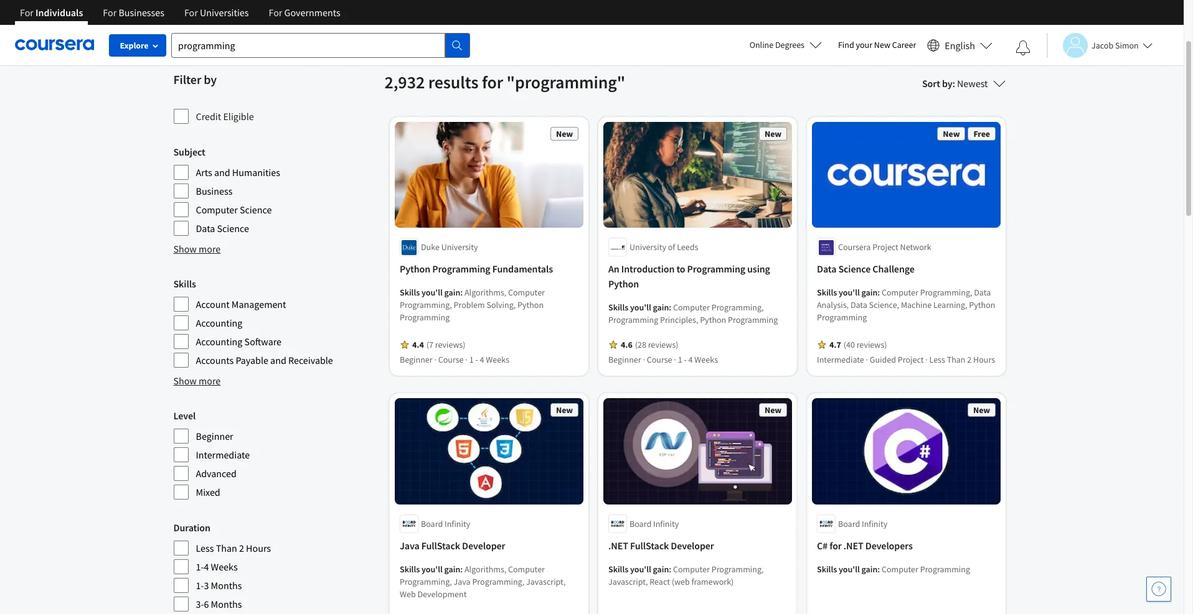 Task type: vqa. For each thing, say whether or not it's contained in the screenshot.
Report corresponding to Job Skills Report
no



Task type: locate. For each thing, give the bounding box(es) containing it.
business
[[196, 185, 232, 197]]

python inside algorithms, computer programming, problem solving, python programming
[[517, 300, 543, 311]]

board infinity
[[421, 519, 470, 530], [629, 519, 679, 530], [838, 519, 887, 530]]

2 beginner · course · 1 - 4 weeks from the left
[[608, 355, 718, 366]]

gain for data
[[861, 287, 877, 299]]

1 board infinity from the left
[[421, 519, 470, 530]]

and inside skills group
[[270, 354, 286, 367]]

newest
[[957, 77, 988, 90]]

0 horizontal spatial weeks
[[211, 561, 238, 573]]

1- for 3
[[196, 580, 204, 592]]

new for c# for .net developers
[[973, 405, 990, 416]]

developer up algorithms, computer programming, java programming, javascript, web development
[[462, 540, 505, 552]]

1 horizontal spatial university
[[629, 242, 666, 253]]

0 vertical spatial months
[[211, 580, 242, 592]]

1 vertical spatial algorithms,
[[464, 564, 506, 575]]

.net inside c# for .net developers 'link'
[[843, 540, 863, 552]]

board for .net
[[629, 519, 651, 530]]

jacob simon
[[1092, 40, 1139, 51]]

1 vertical spatial show
[[173, 375, 197, 387]]

online degrees
[[749, 39, 804, 50]]

1 infinity from the left
[[444, 519, 470, 530]]

0 vertical spatial intermediate
[[817, 355, 864, 366]]

computer down business
[[196, 204, 238, 216]]

intermediate up advanced
[[196, 449, 250, 461]]

2 more from the top
[[199, 375, 221, 387]]

: for java fullstack developer
[[460, 564, 462, 575]]

algorithms, down java fullstack developer link
[[464, 564, 506, 575]]

1 algorithms, from the top
[[464, 287, 506, 299]]

1- for 4
[[196, 561, 204, 573]]

2 course from the left
[[646, 355, 672, 366]]

0 horizontal spatial beginner
[[196, 430, 233, 443]]

0 horizontal spatial intermediate
[[196, 449, 250, 461]]

1 show from the top
[[173, 243, 197, 255]]

1 vertical spatial and
[[270, 354, 286, 367]]

2 show more button from the top
[[173, 374, 221, 389]]

0 horizontal spatial 4
[[204, 561, 209, 573]]

skills for .net fullstack developer
[[608, 564, 628, 575]]

c# for .net developers link
[[817, 539, 995, 553]]

: down java fullstack developer
[[460, 564, 462, 575]]

2 up 1-3 months
[[239, 542, 244, 555]]

3 infinity from the left
[[861, 519, 887, 530]]

1 vertical spatial intermediate
[[196, 449, 250, 461]]

science inside 'link'
[[838, 263, 870, 275]]

0 vertical spatial project
[[872, 242, 898, 253]]

0 vertical spatial less
[[929, 355, 945, 366]]

python right solving,
[[517, 300, 543, 311]]

2 board from the left
[[629, 519, 651, 530]]

gain up the react
[[653, 564, 669, 575]]

2 algorithms, from the top
[[464, 564, 506, 575]]

computer down c# for .net developers 'link'
[[881, 564, 918, 575]]

1 horizontal spatial for
[[829, 540, 841, 552]]

4 for from the left
[[269, 6, 282, 19]]

1 board from the left
[[421, 519, 443, 530]]

subject group
[[173, 144, 377, 237]]

: up principles, on the bottom
[[669, 302, 671, 313]]

2 horizontal spatial beginner
[[608, 355, 641, 366]]

1 vertical spatial 1-
[[196, 580, 204, 592]]

: for python programming fundamentals
[[460, 287, 462, 299]]

for right 'results'
[[482, 71, 503, 93]]

fullstack inside java fullstack developer link
[[421, 540, 460, 552]]

0 horizontal spatial infinity
[[444, 519, 470, 530]]

and inside subject group
[[214, 166, 230, 179]]

computer inside algorithms, computer programming, problem solving, python programming
[[508, 287, 545, 299]]

1 course from the left
[[438, 355, 463, 366]]

1 vertical spatial than
[[216, 542, 237, 555]]

for for individuals
[[20, 6, 34, 19]]

beginner · course · 1 - 4 weeks down 4.6 (28 reviews)
[[608, 355, 718, 366]]

for for businesses
[[103, 6, 117, 19]]

programming, down 'using'
[[711, 302, 763, 313]]

1 fullstack from the left
[[421, 540, 460, 552]]

1 - from the left
[[475, 355, 478, 366]]

less than 2 hours
[[196, 542, 271, 555]]

show more button for accounts
[[173, 374, 221, 389]]

computer
[[196, 204, 238, 216], [508, 287, 545, 299], [881, 287, 918, 299], [673, 302, 709, 313], [508, 564, 545, 575], [673, 564, 709, 575], [881, 564, 918, 575]]

1 vertical spatial accounting
[[196, 336, 242, 348]]

1 show more from the top
[[173, 243, 221, 255]]

0 horizontal spatial javascript,
[[526, 577, 565, 588]]

1 horizontal spatial 4
[[479, 355, 484, 366]]

3 board infinity from the left
[[838, 519, 887, 530]]

2 months from the top
[[211, 598, 242, 611]]

months
[[211, 580, 242, 592], [211, 598, 242, 611]]

skills
[[173, 278, 196, 290], [399, 287, 420, 299], [817, 287, 837, 299], [608, 302, 628, 313], [399, 564, 420, 575], [608, 564, 628, 575], [817, 564, 837, 575]]

intermediate for intermediate
[[196, 449, 250, 461]]

0 horizontal spatial java
[[399, 540, 419, 552]]

board up c# for .net developers
[[838, 519, 860, 530]]

weeks for fundamentals
[[486, 355, 509, 366]]

reviews) up guided at the right bottom of page
[[856, 340, 887, 351]]

you'll up analysis, at the right
[[838, 287, 859, 299]]

.net inside .net fullstack developer link
[[608, 540, 628, 552]]

computer inside subject group
[[196, 204, 238, 216]]

0 horizontal spatial fullstack
[[421, 540, 460, 552]]

1 beginner · course · 1 - 4 weeks from the left
[[399, 355, 509, 366]]

board infinity for c#
[[838, 519, 887, 530]]

for governments
[[269, 6, 340, 19]]

- down principles, on the bottom
[[684, 355, 686, 366]]

1 horizontal spatial and
[[270, 354, 286, 367]]

show more button for data
[[173, 242, 221, 257]]

new for an introduction to programming using python
[[764, 128, 781, 139]]

1 horizontal spatial course
[[646, 355, 672, 366]]

1
[[469, 355, 473, 366], [678, 355, 682, 366]]

sort by : newest
[[922, 77, 988, 90]]

4 up 3
[[204, 561, 209, 573]]

programming, up framework)
[[711, 564, 763, 575]]

course for introduction
[[646, 355, 672, 366]]

you'll up development
[[421, 564, 442, 575]]

1 developer from the left
[[462, 540, 505, 552]]

intermediate down 4.7
[[817, 355, 864, 366]]

1 vertical spatial for
[[829, 540, 841, 552]]

show more for data science
[[173, 243, 221, 255]]

jacob simon button
[[1047, 33, 1152, 58]]

by
[[204, 72, 217, 87], [942, 77, 952, 90]]

individuals
[[36, 6, 83, 19]]

0 vertical spatial show more button
[[173, 242, 221, 257]]

show more for accounts payable and receivable
[[173, 375, 221, 387]]

"programming"
[[507, 71, 625, 93]]

1 horizontal spatial javascript,
[[608, 577, 648, 588]]

data
[[196, 222, 215, 235], [817, 263, 836, 275], [974, 287, 990, 299], [850, 300, 867, 311]]

show up level
[[173, 375, 197, 387]]

0 horizontal spatial university
[[441, 242, 478, 253]]

board
[[421, 519, 443, 530], [629, 519, 651, 530], [838, 519, 860, 530]]

1 horizontal spatial beginner
[[399, 355, 432, 366]]

0 vertical spatial more
[[199, 243, 221, 255]]

science down computer science
[[217, 222, 249, 235]]

less right guided at the right bottom of page
[[929, 355, 945, 366]]

banner navigation
[[10, 0, 350, 34]]

you'll for .net
[[630, 564, 651, 575]]

than down learning,
[[947, 355, 965, 366]]

2 .net from the left
[[843, 540, 863, 552]]

2 horizontal spatial 4
[[688, 355, 692, 366]]

web
[[399, 589, 415, 600]]

infinity up c# for .net developers
[[861, 519, 887, 530]]

algorithms, up solving,
[[464, 287, 506, 299]]

and right arts
[[214, 166, 230, 179]]

1 vertical spatial show more button
[[173, 374, 221, 389]]

1 vertical spatial months
[[211, 598, 242, 611]]

science down humanities at the left of the page
[[240, 204, 272, 216]]

businesses
[[119, 6, 164, 19]]

2,932 results for "programming"
[[384, 71, 625, 93]]

beginner · course · 1 - 4 weeks
[[399, 355, 509, 366], [608, 355, 718, 366]]

skills up analysis, at the right
[[817, 287, 837, 299]]

1-4 weeks
[[196, 561, 238, 573]]

1 vertical spatial science
[[217, 222, 249, 235]]

algorithms, computer programming, java programming, javascript, web development
[[399, 564, 565, 600]]

reviews) right (7 at the left bottom
[[435, 340, 465, 351]]

accounting software
[[196, 336, 281, 348]]

for left businesses
[[103, 6, 117, 19]]

more down data science
[[199, 243, 221, 255]]

you'll up the react
[[630, 564, 651, 575]]

: up the react
[[669, 564, 671, 575]]

1-3 months
[[196, 580, 242, 592]]

1 vertical spatial hours
[[246, 542, 271, 555]]

0 horizontal spatial 1
[[469, 355, 473, 366]]

0 horizontal spatial board infinity
[[421, 519, 470, 530]]

by for sort
[[942, 77, 952, 90]]

computer science
[[196, 204, 272, 216]]

beginner down the 4.4
[[399, 355, 432, 366]]

2 show more from the top
[[173, 375, 221, 387]]

: up problem
[[460, 287, 462, 299]]

skills you'll gain : for an
[[608, 302, 673, 313]]

credit eligible
[[196, 110, 254, 123]]

1 months from the top
[[211, 580, 242, 592]]

skills you'll gain : up development
[[399, 564, 464, 575]]

0 vertical spatial hours
[[973, 355, 995, 366]]

1 vertical spatial show more
[[173, 375, 221, 387]]

and down software
[[270, 354, 286, 367]]

fullstack
[[421, 540, 460, 552], [630, 540, 669, 552]]

course
[[438, 355, 463, 366], [646, 355, 672, 366]]

1 show more button from the top
[[173, 242, 221, 257]]

account management
[[196, 298, 286, 311]]

software
[[244, 336, 281, 348]]

science for data science
[[217, 222, 249, 235]]

1- up 3
[[196, 561, 204, 573]]

0 vertical spatial 1-
[[196, 561, 204, 573]]

fullstack up the react
[[630, 540, 669, 552]]

algorithms,
[[464, 287, 506, 299], [464, 564, 506, 575]]

1 horizontal spatial board infinity
[[629, 519, 679, 530]]

python right principles, on the bottom
[[700, 315, 726, 326]]

computer down 'fundamentals'
[[508, 287, 545, 299]]

1 accounting from the top
[[196, 317, 242, 329]]

python programming fundamentals
[[399, 263, 553, 275]]

2 - from the left
[[684, 355, 686, 366]]

2 fullstack from the left
[[630, 540, 669, 552]]

board infinity up c# for .net developers
[[838, 519, 887, 530]]

advanced
[[196, 468, 237, 480]]

skills down "c#" at right
[[817, 564, 837, 575]]

1 horizontal spatial 1
[[678, 355, 682, 366]]

board infinity up java fullstack developer
[[421, 519, 470, 530]]

gain up science,
[[861, 287, 877, 299]]

2 reviews) from the left
[[648, 340, 678, 351]]

1 horizontal spatial than
[[947, 355, 965, 366]]

0 horizontal spatial beginner · course · 1 - 4 weeks
[[399, 355, 509, 366]]

4 for to
[[688, 355, 692, 366]]

2 down learning,
[[967, 355, 971, 366]]

skills you'll gain : for data
[[817, 287, 881, 299]]

0 vertical spatial algorithms,
[[464, 287, 506, 299]]

learning,
[[933, 300, 967, 311]]

intermediate inside level 'group'
[[196, 449, 250, 461]]

show for data
[[173, 243, 197, 255]]

0 horizontal spatial board
[[421, 519, 443, 530]]

project
[[872, 242, 898, 253], [897, 355, 923, 366]]

beginner · course · 1 - 4 weeks down 4.4 (7 reviews)
[[399, 355, 509, 366]]

1 down 4.6 (28 reviews)
[[678, 355, 682, 366]]

board up java fullstack developer
[[421, 519, 443, 530]]

python down an
[[608, 278, 639, 290]]

python
[[399, 263, 430, 275], [608, 278, 639, 290], [517, 300, 543, 311], [969, 300, 995, 311], [700, 315, 726, 326]]

0 horizontal spatial and
[[214, 166, 230, 179]]

gain for .net
[[653, 564, 669, 575]]

4.4
[[412, 340, 424, 351]]

infinity for java
[[444, 519, 470, 530]]

intermediate for intermediate · guided project · less than 2 hours
[[817, 355, 864, 366]]

0 horizontal spatial .net
[[608, 540, 628, 552]]

2
[[967, 355, 971, 366], [239, 542, 244, 555]]

1 vertical spatial java
[[453, 577, 470, 588]]

0 horizontal spatial hours
[[246, 542, 271, 555]]

skills you'll gain :
[[399, 287, 464, 299], [817, 287, 881, 299], [608, 302, 673, 313], [399, 564, 464, 575], [608, 564, 673, 575]]

accounts
[[196, 354, 234, 367]]

programming
[[432, 263, 490, 275], [687, 263, 745, 275], [399, 312, 449, 323], [817, 312, 867, 323], [608, 315, 658, 326], [728, 315, 778, 326], [920, 564, 970, 575]]

months right 3
[[211, 580, 242, 592]]

infinity for .net
[[653, 519, 679, 530]]

course down 4.4 (7 reviews)
[[438, 355, 463, 366]]

you'll
[[421, 287, 442, 299], [838, 287, 859, 299], [630, 302, 651, 313], [421, 564, 442, 575], [630, 564, 651, 575], [838, 564, 859, 575]]

java up web
[[399, 540, 419, 552]]

board for java
[[421, 519, 443, 530]]

0 horizontal spatial reviews)
[[435, 340, 465, 351]]

for right "c#" at right
[[829, 540, 841, 552]]

project right guided at the right bottom of page
[[897, 355, 923, 366]]

new for data science challenge
[[943, 128, 959, 139]]

show more down accounts
[[173, 375, 221, 387]]

1 reviews) from the left
[[435, 340, 465, 351]]

new for .net fullstack developer
[[764, 405, 781, 416]]

3 reviews) from the left
[[856, 340, 887, 351]]

more for accounts
[[199, 375, 221, 387]]

accounting down account
[[196, 317, 242, 329]]

2 for from the left
[[103, 6, 117, 19]]

1 horizontal spatial java
[[453, 577, 470, 588]]

show down data science
[[173, 243, 197, 255]]

0 horizontal spatial course
[[438, 355, 463, 366]]

weeks down solving,
[[486, 355, 509, 366]]

None search field
[[171, 33, 470, 58]]

1 horizontal spatial .net
[[843, 540, 863, 552]]

2 horizontal spatial board infinity
[[838, 519, 887, 530]]

infinity up java fullstack developer
[[444, 519, 470, 530]]

2 developer from the left
[[670, 540, 714, 552]]

duke
[[421, 242, 439, 253]]

course down 4.6 (28 reviews)
[[646, 355, 672, 366]]

algorithms, for fundamentals
[[464, 287, 506, 299]]

2 horizontal spatial infinity
[[861, 519, 887, 530]]

programming, up learning,
[[920, 287, 972, 299]]

computer up science,
[[881, 287, 918, 299]]

1 javascript, from the left
[[526, 577, 565, 588]]

find your new career
[[838, 39, 916, 50]]

skills up the 4.4
[[399, 287, 420, 299]]

weeks
[[486, 355, 509, 366], [694, 355, 718, 366], [211, 561, 238, 573]]

0 horizontal spatial than
[[216, 542, 237, 555]]

arts and humanities
[[196, 166, 280, 179]]

show notifications image
[[1016, 40, 1031, 55]]

0 vertical spatial show
[[173, 243, 197, 255]]

beginner · course · 1 - 4 weeks for introduction
[[608, 355, 718, 366]]

programming, inside computer programming, javascript, react (web framework)
[[711, 564, 763, 575]]

you'll down c# for .net developers
[[838, 564, 859, 575]]

development
[[417, 589, 466, 600]]

1 horizontal spatial 2
[[967, 355, 971, 366]]

reviews) for programming
[[435, 340, 465, 351]]

intermediate
[[817, 355, 864, 366], [196, 449, 250, 461]]

1 for from the left
[[20, 6, 34, 19]]

less up 1-4 weeks at bottom left
[[196, 542, 214, 555]]

programming, up development
[[399, 577, 452, 588]]

university up "python programming fundamentals"
[[441, 242, 478, 253]]

2 vertical spatial science
[[838, 263, 870, 275]]

0 vertical spatial and
[[214, 166, 230, 179]]

1 down algorithms, computer programming, problem solving, python programming
[[469, 355, 473, 366]]

0 vertical spatial than
[[947, 355, 965, 366]]

algorithms, for developer
[[464, 564, 506, 575]]

beginner down 4.6
[[608, 355, 641, 366]]

1 horizontal spatial hours
[[973, 355, 995, 366]]

computer down java fullstack developer link
[[508, 564, 545, 575]]

beginner · course · 1 - 4 weeks for programming
[[399, 355, 509, 366]]

developer
[[462, 540, 505, 552], [670, 540, 714, 552]]

beginner up advanced
[[196, 430, 233, 443]]

python down the duke
[[399, 263, 430, 275]]

1 horizontal spatial by
[[942, 77, 952, 90]]

·
[[434, 355, 436, 366], [465, 355, 467, 366], [643, 355, 645, 366], [674, 355, 676, 366], [866, 355, 868, 366], [925, 355, 927, 366]]

2 horizontal spatial weeks
[[694, 355, 718, 366]]

1 horizontal spatial board
[[629, 519, 651, 530]]

fullstack inside .net fullstack developer link
[[630, 540, 669, 552]]

1 vertical spatial more
[[199, 375, 221, 387]]

2 1 from the left
[[678, 355, 682, 366]]

2 infinity from the left
[[653, 519, 679, 530]]

programming down analysis, at the right
[[817, 312, 867, 323]]

skills you'll gain : up (28
[[608, 302, 673, 313]]

algorithms, inside algorithms, computer programming, java programming, javascript, web development
[[464, 564, 506, 575]]

beginner for an introduction to programming using python
[[608, 355, 641, 366]]

you'll for an
[[630, 302, 651, 313]]

1 horizontal spatial weeks
[[486, 355, 509, 366]]

online
[[749, 39, 773, 50]]

reviews)
[[435, 340, 465, 351], [648, 340, 678, 351], [856, 340, 887, 351]]

gain down java fullstack developer
[[444, 564, 460, 575]]

gain down c# for .net developers
[[861, 564, 877, 575]]

show more down data science
[[173, 243, 221, 255]]

: for .net fullstack developer
[[669, 564, 671, 575]]

for left universities
[[184, 6, 198, 19]]

0 horizontal spatial by
[[204, 72, 217, 87]]

computer up principles, on the bottom
[[673, 302, 709, 313]]

accounting up accounts
[[196, 336, 242, 348]]

javascript,
[[526, 577, 565, 588], [608, 577, 648, 588]]

skills up account
[[173, 278, 196, 290]]

infinity up .net fullstack developer
[[653, 519, 679, 530]]

2 1- from the top
[[196, 580, 204, 592]]

0 horizontal spatial less
[[196, 542, 214, 555]]

2 horizontal spatial reviews)
[[856, 340, 887, 351]]

programming, inside computer programming, programming principles, python programming
[[711, 302, 763, 313]]

0 horizontal spatial 2
[[239, 542, 244, 555]]

3 board from the left
[[838, 519, 860, 530]]

leeds
[[677, 242, 698, 253]]

data inside data science challenge 'link'
[[817, 263, 836, 275]]

1 more from the top
[[199, 243, 221, 255]]

:
[[952, 77, 955, 90], [460, 287, 462, 299], [877, 287, 880, 299], [669, 302, 671, 313], [460, 564, 462, 575], [669, 564, 671, 575], [877, 564, 880, 575]]

you'll for python
[[421, 287, 442, 299]]

infinity
[[444, 519, 470, 530], [653, 519, 679, 530], [861, 519, 887, 530]]

2 javascript, from the left
[[608, 577, 648, 588]]

0 vertical spatial science
[[240, 204, 272, 216]]

1 .net from the left
[[608, 540, 628, 552]]

programming inside 'computer programming, data analysis, data science, machine learning, python programming'
[[817, 312, 867, 323]]

1 horizontal spatial -
[[684, 355, 686, 366]]

fullstack up development
[[421, 540, 460, 552]]

2 show from the top
[[173, 375, 197, 387]]

accounting for accounting
[[196, 317, 242, 329]]

for left governments
[[269, 6, 282, 19]]

programming inside an introduction to programming using python
[[687, 263, 745, 275]]

3 for from the left
[[184, 6, 198, 19]]

eligible
[[223, 110, 254, 123]]

fullstack for .net
[[630, 540, 669, 552]]

0 vertical spatial accounting
[[196, 317, 242, 329]]

months right 6
[[211, 598, 242, 611]]

0 vertical spatial show more
[[173, 243, 221, 255]]

show for accounts
[[173, 375, 197, 387]]

2 accounting from the top
[[196, 336, 242, 348]]

1- up 3-
[[196, 580, 204, 592]]

1 horizontal spatial fullstack
[[630, 540, 669, 552]]

1 horizontal spatial developer
[[670, 540, 714, 552]]

than inside duration group
[[216, 542, 237, 555]]

fullstack for java
[[421, 540, 460, 552]]

by right filter on the left top of page
[[204, 72, 217, 87]]

4
[[479, 355, 484, 366], [688, 355, 692, 366], [204, 561, 209, 573]]

2 university from the left
[[629, 242, 666, 253]]

simon
[[1115, 40, 1139, 51]]

1 vertical spatial less
[[196, 542, 214, 555]]

explore button
[[109, 34, 166, 57]]

2 horizontal spatial board
[[838, 519, 860, 530]]

weeks up 1-3 months
[[211, 561, 238, 573]]

1 1- from the top
[[196, 561, 204, 573]]

show more button down data science
[[173, 242, 221, 257]]

1 1 from the left
[[469, 355, 473, 366]]

0 horizontal spatial -
[[475, 355, 478, 366]]

programming,
[[920, 287, 972, 299], [399, 300, 452, 311], [711, 302, 763, 313], [711, 564, 763, 575], [399, 577, 452, 588], [472, 577, 524, 588]]

1 vertical spatial 2
[[239, 542, 244, 555]]

.net
[[608, 540, 628, 552], [843, 540, 863, 552]]

0 horizontal spatial for
[[482, 71, 503, 93]]

data science challenge
[[817, 263, 914, 275]]

developer up computer programming, javascript, react (web framework)
[[670, 540, 714, 552]]

reviews) right (28
[[648, 340, 678, 351]]

1 horizontal spatial infinity
[[653, 519, 679, 530]]

algorithms, inside algorithms, computer programming, problem solving, python programming
[[464, 287, 506, 299]]

1 horizontal spatial intermediate
[[817, 355, 864, 366]]

4.7
[[829, 340, 841, 351]]

duration group
[[173, 521, 377, 615]]

What do you want to learn? text field
[[171, 33, 445, 58]]

java inside algorithms, computer programming, java programming, javascript, web development
[[453, 577, 470, 588]]

1 horizontal spatial beginner · course · 1 - 4 weeks
[[608, 355, 718, 366]]

for left individuals
[[20, 6, 34, 19]]

1 horizontal spatial reviews)
[[648, 340, 678, 351]]

2 board infinity from the left
[[629, 519, 679, 530]]

english button
[[922, 25, 998, 65]]

0 horizontal spatial developer
[[462, 540, 505, 552]]

intermediate · guided project · less than 2 hours
[[817, 355, 995, 366]]

programming, up (7 at the left bottom
[[399, 300, 452, 311]]

computer inside algorithms, computer programming, java programming, javascript, web development
[[508, 564, 545, 575]]

data science
[[196, 222, 249, 235]]



Task type: describe. For each thing, give the bounding box(es) containing it.
your
[[856, 39, 872, 50]]

machine
[[901, 300, 931, 311]]

months for 1-3 months
[[211, 580, 242, 592]]

degrees
[[775, 39, 804, 50]]

introduction
[[621, 263, 674, 275]]

skills you'll gain : for java
[[399, 564, 464, 575]]

of
[[668, 242, 675, 253]]

1 vertical spatial project
[[897, 355, 923, 366]]

computer programming, data analysis, data science, machine learning, python programming
[[817, 287, 995, 323]]

1 for programming
[[469, 355, 473, 366]]

beginner inside level 'group'
[[196, 430, 233, 443]]

online degrees button
[[739, 31, 832, 59]]

6 · from the left
[[925, 355, 927, 366]]

account
[[196, 298, 230, 311]]

java fullstack developer
[[399, 540, 505, 552]]

hours inside duration group
[[246, 542, 271, 555]]

3-
[[196, 598, 204, 611]]

reviews) for science
[[856, 340, 887, 351]]

gain for java
[[444, 564, 460, 575]]

0 vertical spatial java
[[399, 540, 419, 552]]

javascript, inside computer programming, javascript, react (web framework)
[[608, 577, 648, 588]]

computer programming, programming principles, python programming
[[608, 302, 778, 326]]

skills group
[[173, 276, 377, 369]]

data science challenge link
[[817, 262, 995, 277]]

skills you'll gain : computer programming
[[817, 564, 970, 575]]

algorithms, computer programming, problem solving, python programming
[[399, 287, 545, 323]]

beginner for python programming fundamentals
[[399, 355, 432, 366]]

4.6 (28 reviews)
[[620, 340, 678, 351]]

: left newest
[[952, 77, 955, 90]]

: down developers on the bottom of page
[[877, 564, 880, 575]]

1 for introduction
[[678, 355, 682, 366]]

subject
[[173, 146, 205, 158]]

skills you'll gain : for python
[[399, 287, 464, 299]]

java fullstack developer link
[[399, 539, 578, 553]]

programming, inside 'computer programming, data analysis, data science, machine learning, python programming'
[[920, 287, 972, 299]]

filter
[[173, 72, 201, 87]]

by for filter
[[204, 72, 217, 87]]

an introduction to programming using python link
[[608, 262, 787, 292]]

humanities
[[232, 166, 280, 179]]

receivable
[[288, 354, 333, 367]]

credit
[[196, 110, 221, 123]]

.net fullstack developer link
[[608, 539, 787, 553]]

4.7 (40 reviews)
[[829, 340, 887, 351]]

using
[[747, 263, 770, 275]]

find
[[838, 39, 854, 50]]

coursera project network
[[838, 242, 931, 253]]

computer programming, javascript, react (web framework)
[[608, 564, 763, 588]]

developers
[[865, 540, 912, 552]]

for for universities
[[184, 6, 198, 19]]

programming down c# for .net developers 'link'
[[920, 564, 970, 575]]

sort
[[922, 77, 940, 90]]

accounting for accounting software
[[196, 336, 242, 348]]

: for data science challenge
[[877, 287, 880, 299]]

weeks inside duration group
[[211, 561, 238, 573]]

4.6
[[620, 340, 632, 351]]

infinity for c#
[[861, 519, 887, 530]]

for universities
[[184, 6, 249, 19]]

filter by
[[173, 72, 217, 87]]

reviews) for introduction
[[648, 340, 678, 351]]

skills for an introduction to programming using python
[[608, 302, 628, 313]]

4 for fundamentals
[[479, 355, 484, 366]]

board infinity for .net
[[629, 519, 679, 530]]

accounts payable and receivable
[[196, 354, 333, 367]]

solving,
[[486, 300, 515, 311]]

framework)
[[691, 577, 733, 588]]

computer inside computer programming, javascript, react (web framework)
[[673, 564, 709, 575]]

new for python programming fundamentals
[[556, 128, 573, 139]]

3
[[204, 580, 209, 592]]

programming up 4.6
[[608, 315, 658, 326]]

course for programming
[[438, 355, 463, 366]]

developer for java fullstack developer
[[462, 540, 505, 552]]

skills for data science challenge
[[817, 287, 837, 299]]

skills for java fullstack developer
[[399, 564, 420, 575]]

you'll for java
[[421, 564, 442, 575]]

for individuals
[[20, 6, 83, 19]]

python inside an introduction to programming using python
[[608, 278, 639, 290]]

javascript, inside algorithms, computer programming, java programming, javascript, web development
[[526, 577, 565, 588]]

duration
[[173, 522, 210, 534]]

data inside subject group
[[196, 222, 215, 235]]

0 vertical spatial for
[[482, 71, 503, 93]]

level
[[173, 410, 196, 422]]

payable
[[236, 354, 268, 367]]

(28
[[635, 340, 646, 351]]

management
[[232, 298, 286, 311]]

board for c#
[[838, 519, 860, 530]]

programming down "duke university"
[[432, 263, 490, 275]]

3-6 months
[[196, 598, 242, 611]]

duke university
[[421, 242, 478, 253]]

1 horizontal spatial less
[[929, 355, 945, 366]]

months for 3-6 months
[[211, 598, 242, 611]]

computer inside 'computer programming, data analysis, data science, machine learning, python programming'
[[881, 287, 918, 299]]

principles,
[[660, 315, 698, 326]]

gain for python
[[444, 287, 460, 299]]

results
[[428, 71, 478, 93]]

level group
[[173, 408, 377, 501]]

gain for an
[[653, 302, 669, 313]]

python inside 'computer programming, data analysis, data science, machine learning, python programming'
[[969, 300, 995, 311]]

0 vertical spatial 2
[[967, 355, 971, 366]]

2 · from the left
[[465, 355, 467, 366]]

c#
[[817, 540, 827, 552]]

science,
[[869, 300, 899, 311]]

3 · from the left
[[643, 355, 645, 366]]

4 · from the left
[[674, 355, 676, 366]]

network
[[900, 242, 931, 253]]

.net fullstack developer
[[608, 540, 714, 552]]

for for governments
[[269, 6, 282, 19]]

universities
[[200, 6, 249, 19]]

1 · from the left
[[434, 355, 436, 366]]

: for an introduction to programming using python
[[669, 302, 671, 313]]

python inside computer programming, programming principles, python programming
[[700, 315, 726, 326]]

english
[[945, 39, 975, 51]]

free
[[973, 128, 990, 139]]

less inside duration group
[[196, 542, 214, 555]]

for inside 'link'
[[829, 540, 841, 552]]

- for fundamentals
[[475, 355, 478, 366]]

computer inside computer programming, programming principles, python programming
[[673, 302, 709, 313]]

an
[[608, 263, 619, 275]]

programming down 'using'
[[728, 315, 778, 326]]

5 · from the left
[[866, 355, 868, 366]]

challenge
[[872, 263, 914, 275]]

programming inside algorithms, computer programming, problem solving, python programming
[[399, 312, 449, 323]]

skills for python programming fundamentals
[[399, 287, 420, 299]]

1 university from the left
[[441, 242, 478, 253]]

more for data
[[199, 243, 221, 255]]

4.4 (7 reviews)
[[412, 340, 465, 351]]

react
[[649, 577, 670, 588]]

programming, inside algorithms, computer programming, problem solving, python programming
[[399, 300, 452, 311]]

programming, down java fullstack developer link
[[472, 577, 524, 588]]

mixed
[[196, 486, 220, 499]]

board infinity for java
[[421, 519, 470, 530]]

problem
[[453, 300, 485, 311]]

- for to
[[684, 355, 686, 366]]

to
[[676, 263, 685, 275]]

university of leeds
[[629, 242, 698, 253]]

weeks for to
[[694, 355, 718, 366]]

you'll for data
[[838, 287, 859, 299]]

4 inside duration group
[[204, 561, 209, 573]]

coursera image
[[15, 35, 94, 55]]

coursera
[[838, 242, 870, 253]]

career
[[892, 39, 916, 50]]

new for java fullstack developer
[[556, 405, 573, 416]]

help center image
[[1151, 582, 1166, 597]]

2 inside duration group
[[239, 542, 244, 555]]

explore
[[120, 40, 149, 51]]

science for computer science
[[240, 204, 272, 216]]

python programming fundamentals link
[[399, 262, 578, 277]]

(7
[[426, 340, 433, 351]]

an introduction to programming using python
[[608, 263, 770, 290]]

science for data science challenge
[[838, 263, 870, 275]]

skills you'll gain : for .net
[[608, 564, 673, 575]]

(web
[[671, 577, 689, 588]]

for businesses
[[103, 6, 164, 19]]

skills inside group
[[173, 278, 196, 290]]

(40
[[843, 340, 855, 351]]

2,932
[[384, 71, 425, 93]]

find your new career link
[[832, 37, 922, 53]]

developer for .net fullstack developer
[[670, 540, 714, 552]]



